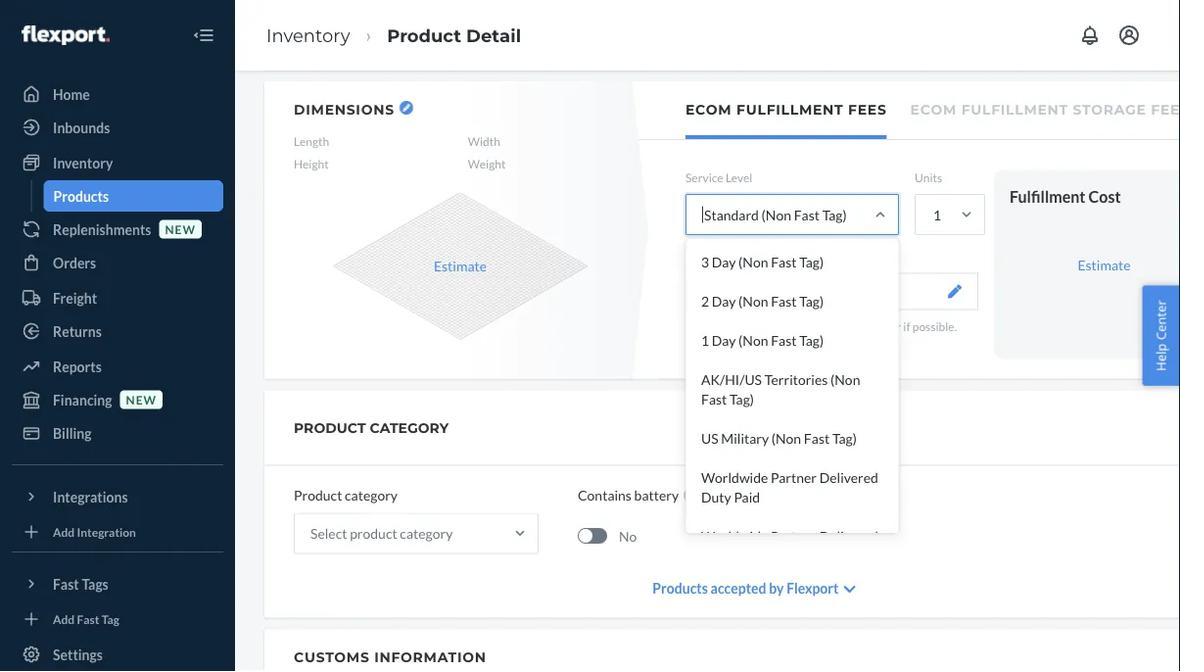 Task type: locate. For each thing, give the bounding box(es) containing it.
0 vertical spatial new
[[165, 222, 196, 236]]

worldwide up unpaid
[[701, 528, 768, 544]]

1 vertical spatial add
[[53, 612, 75, 626]]

chevron down image
[[844, 582, 856, 596]]

product left detail
[[387, 24, 461, 46]]

ecom right fees
[[911, 101, 957, 118]]

duty inside the worldwide partner delivered duty unpaid
[[701, 547, 732, 564]]

1 partner from the top
[[771, 469, 817, 486]]

(non up the 3 day (non fast tag)
[[762, 206, 792, 223]]

fulfillment
[[737, 101, 844, 118], [962, 101, 1069, 118], [1010, 187, 1086, 206]]

1 horizontal spatial product
[[387, 24, 461, 46]]

select
[[311, 525, 347, 542]]

1 vertical spatial day
[[712, 293, 736, 309]]

military
[[721, 430, 769, 446]]

inventory
[[266, 24, 350, 46], [53, 154, 113, 171]]

0 vertical spatial day
[[712, 253, 736, 270]]

estimate for "estimate" button
[[434, 257, 487, 274]]

0 vertical spatial inventory link
[[266, 24, 350, 46]]

ship
[[731, 319, 752, 333], [826, 335, 848, 350]]

(non left will
[[739, 332, 769, 348]]

tab list
[[639, 81, 1181, 140]]

2
[[701, 293, 709, 309]]

worldwide up paid
[[701, 469, 768, 486]]

by
[[769, 580, 784, 597]]

storage
[[1073, 101, 1147, 118]]

worldwide inside the worldwide partner delivered duty unpaid
[[701, 528, 768, 544]]

1 horizontal spatial in
[[850, 335, 859, 350]]

product
[[350, 525, 397, 542]]

2 add from the top
[[53, 612, 75, 626]]

1 vertical spatial worldwide
[[701, 528, 768, 544]]

3 day from the top
[[712, 332, 736, 348]]

flexport logo image
[[22, 25, 110, 45]]

0 vertical spatial duty
[[701, 489, 732, 505]]

tag) down the ak/hi/us
[[730, 391, 754, 407]]

0 vertical spatial products
[[53, 188, 109, 204]]

0 horizontal spatial category
[[345, 487, 398, 504]]

us
[[701, 430, 719, 446]]

open notifications image
[[1079, 24, 1102, 47]]

new for replenishments
[[165, 222, 196, 236]]

a left box.
[[862, 335, 868, 350]]

0 vertical spatial 1
[[934, 206, 942, 223]]

1 horizontal spatial estimate
[[1078, 256, 1131, 273]]

0 vertical spatial add
[[53, 525, 75, 539]]

1 worldwide from the top
[[701, 469, 768, 486]]

ecom inside "tab"
[[686, 101, 732, 118]]

1 vertical spatial inventory
[[53, 154, 113, 171]]

fast inside dropdown button
[[53, 576, 79, 592]]

0 horizontal spatial 1
[[701, 332, 709, 348]]

1 horizontal spatial products
[[653, 580, 708, 597]]

product detail
[[387, 24, 521, 46]]

1 vertical spatial category
[[400, 525, 453, 542]]

fast inside ak/hi/us territories (non fast tag)
[[701, 391, 727, 407]]

fulfillment inside "tab"
[[737, 101, 844, 118]]

fulfillment inside tab
[[962, 101, 1069, 118]]

pencil alt image
[[402, 104, 410, 112]]

0 horizontal spatial ecom
[[686, 101, 732, 118]]

close navigation image
[[192, 24, 216, 47]]

worldwide
[[701, 469, 768, 486], [701, 528, 768, 544]]

1 vertical spatial delivered
[[820, 528, 879, 544]]

1 add from the top
[[53, 525, 75, 539]]

1 day from the top
[[712, 253, 736, 270]]

delivered up chevron down icon
[[820, 528, 879, 544]]

inventory inside breadcrumbs navigation
[[266, 24, 350, 46]]

1 horizontal spatial ecom
[[911, 101, 957, 118]]

0 horizontal spatial estimate
[[434, 257, 487, 274]]

customs
[[294, 649, 370, 666]]

fast tags
[[53, 576, 108, 592]]

1 left to
[[701, 332, 709, 348]]

add for add integration
[[53, 525, 75, 539]]

0 horizontal spatial ship
[[731, 319, 752, 333]]

select product category
[[311, 525, 453, 542]]

a up products
[[767, 319, 772, 333]]

0 vertical spatial partner
[[771, 469, 817, 486]]

0 horizontal spatial product
[[294, 487, 342, 504]]

1 down the units
[[934, 206, 942, 223]]

1 delivered from the top
[[820, 469, 879, 486]]

fast down the ak/hi/us
[[701, 391, 727, 407]]

1 ecom from the left
[[686, 101, 732, 118]]

tag) right will
[[800, 332, 824, 348]]

settings
[[53, 646, 103, 663]]

duty inside worldwide partner delivered duty paid
[[701, 489, 732, 505]]

fast
[[794, 206, 820, 223], [771, 253, 797, 270], [771, 293, 797, 309], [771, 332, 797, 348], [701, 391, 727, 407], [804, 430, 830, 446], [53, 576, 79, 592], [77, 612, 99, 626]]

1 for 1 day (non fast tag)
[[701, 332, 709, 348]]

estimate
[[1078, 256, 1131, 273], [434, 257, 487, 274]]

(non up the flexport recommended
[[739, 253, 769, 270]]

a
[[767, 319, 772, 333], [862, 335, 868, 350]]

0 vertical spatial a
[[767, 319, 772, 333]]

(non
[[762, 206, 792, 223], [739, 253, 769, 270], [739, 293, 769, 309], [739, 332, 769, 348], [831, 371, 861, 388], [772, 430, 802, 446]]

add up settings
[[53, 612, 75, 626]]

products link
[[44, 180, 223, 212]]

fast up polybag
[[771, 293, 797, 309]]

inventory link
[[266, 24, 350, 46], [12, 147, 223, 178]]

open account menu image
[[1118, 24, 1141, 47]]

ship right to
[[731, 319, 752, 333]]

ecom fulfillment storage fee
[[911, 101, 1181, 118]]

day for 1
[[712, 332, 736, 348]]

target standard
[[701, 214, 797, 231]]

packaging
[[686, 249, 738, 263]]

2 partner from the top
[[771, 528, 817, 544]]

center
[[1153, 300, 1170, 340]]

integration
[[77, 525, 136, 539]]

orders
[[53, 254, 96, 271]]

1 day (non fast tag)
[[701, 332, 824, 348]]

(non for 1 day (non fast tag)
[[739, 332, 769, 348]]

flexport up to
[[702, 283, 753, 300]]

products for products accepted by flexport
[[653, 580, 708, 597]]

fulfillment left storage
[[962, 101, 1069, 118]]

products left accepted
[[653, 580, 708, 597]]

target
[[701, 214, 740, 231]]

ecom up service
[[686, 101, 732, 118]]

ecom for ecom fulfillment storage fee
[[911, 101, 957, 118]]

inventory link down inbounds link
[[12, 147, 223, 178]]

product category
[[294, 487, 398, 504]]

1 horizontal spatial inventory
[[266, 24, 350, 46]]

1
[[934, 206, 942, 223], [701, 332, 709, 348]]

duty left paid
[[701, 489, 732, 505]]

tag) up the "recommended" in the right of the page
[[800, 253, 824, 270]]

0 vertical spatial inventory
[[266, 24, 350, 46]]

worldwide partner delivered duty paid
[[701, 469, 879, 505]]

new down 'products' link
[[165, 222, 196, 236]]

tag) up worldwide partner delivered duty paid
[[833, 430, 857, 446]]

category
[[345, 487, 398, 504], [400, 525, 453, 542]]

(non right the military
[[772, 430, 802, 446]]

inventory link up dimensions
[[266, 24, 350, 46]]

ecom
[[686, 101, 732, 118], [911, 101, 957, 118]]

service
[[686, 170, 724, 185]]

0 horizontal spatial a
[[767, 319, 772, 333]]

billing
[[53, 425, 92, 441]]

1 vertical spatial in
[[850, 335, 859, 350]]

inventory up dimensions
[[266, 24, 350, 46]]

products up replenishments
[[53, 188, 109, 204]]

add
[[53, 525, 75, 539], [53, 612, 75, 626]]

in down bubble
[[850, 335, 859, 350]]

1 vertical spatial 1
[[701, 332, 709, 348]]

0 horizontal spatial inventory
[[53, 154, 113, 171]]

0 vertical spatial flexport
[[702, 283, 753, 300]]

(non right the territories
[[831, 371, 861, 388]]

or
[[818, 319, 829, 333]]

partner up unpaid
[[771, 528, 817, 544]]

1 vertical spatial inventory link
[[12, 147, 223, 178]]

2 worldwide from the top
[[701, 528, 768, 544]]

new down reports link
[[126, 392, 157, 407]]

(non for ak/hi/us territories (non fast tag)
[[831, 371, 861, 388]]

day
[[712, 253, 736, 270], [712, 293, 736, 309], [712, 332, 736, 348]]

in up products
[[755, 319, 764, 333]]

product inside breadcrumbs navigation
[[387, 24, 461, 46]]

0 vertical spatial ship
[[731, 319, 752, 333]]

1 duty from the top
[[701, 489, 732, 505]]

product up select
[[294, 487, 342, 504]]

1 horizontal spatial category
[[400, 525, 453, 542]]

0 vertical spatial delivered
[[820, 469, 879, 486]]

height
[[294, 157, 329, 171]]

0 horizontal spatial new
[[126, 392, 157, 407]]

1 horizontal spatial inventory link
[[266, 24, 350, 46]]

(non for us military (non fast tag)
[[772, 430, 802, 446]]

help center
[[1153, 300, 1170, 371]]

category up product
[[345, 487, 398, 504]]

add integration
[[53, 525, 136, 539]]

fulfillment left cost
[[1010, 187, 1086, 206]]

in
[[755, 319, 764, 333], [850, 335, 859, 350]]

freight
[[53, 289, 97, 306]]

0 horizontal spatial flexport
[[702, 283, 753, 300]]

(non inside ak/hi/us territories (non fast tag)
[[831, 371, 861, 388]]

tag) inside ak/hi/us territories (non fast tag)
[[730, 391, 754, 407]]

0 vertical spatial worldwide
[[701, 469, 768, 486]]

tags
[[82, 576, 108, 592]]

tag) for 2 day (non fast tag)
[[800, 293, 824, 309]]

0 vertical spatial product
[[387, 24, 461, 46]]

information
[[374, 649, 487, 666]]

ak/hi/us territories (non fast tag)
[[701, 371, 861, 407]]

duty left unpaid
[[701, 547, 732, 564]]

fulfillment for fees
[[737, 101, 844, 118]]

1 horizontal spatial new
[[165, 222, 196, 236]]

replenishments
[[53, 221, 151, 238]]

worldwide inside worldwide partner delivered duty paid
[[701, 469, 768, 486]]

2 ecom from the left
[[911, 101, 957, 118]]

worldwide for paid
[[701, 469, 768, 486]]

contains battery
[[578, 487, 679, 504]]

product category
[[294, 419, 449, 436]]

delivered inside worldwide partner delivered duty paid
[[820, 469, 879, 486]]

1 vertical spatial partner
[[771, 528, 817, 544]]

ship down bubble
[[826, 335, 848, 350]]

delivered down us military (non fast tag) on the right of the page
[[820, 469, 879, 486]]

tag) up or
[[800, 293, 824, 309]]

partner inside worldwide partner delivered duty paid
[[771, 469, 817, 486]]

tag) for us military (non fast tag)
[[833, 430, 857, 446]]

returns link
[[12, 315, 223, 347]]

1 vertical spatial new
[[126, 392, 157, 407]]

ecom fulfillment fees tab
[[686, 81, 887, 139]]

fulfillment left fees
[[737, 101, 844, 118]]

1 horizontal spatial a
[[862, 335, 868, 350]]

2 duty from the top
[[701, 547, 732, 564]]

partner for unpaid
[[771, 528, 817, 544]]

fast left tags
[[53, 576, 79, 592]]

tag)
[[823, 206, 847, 223], [800, 253, 824, 270], [800, 293, 824, 309], [800, 332, 824, 348], [730, 391, 754, 407], [833, 430, 857, 446]]

0 horizontal spatial in
[[755, 319, 764, 333]]

0 horizontal spatial inventory link
[[12, 147, 223, 178]]

ecom fulfillment storage fee tab
[[911, 81, 1181, 135]]

inventory down inbounds
[[53, 154, 113, 171]]

0 horizontal spatial products
[[53, 188, 109, 204]]

1 vertical spatial flexport
[[787, 580, 839, 597]]

fast tags button
[[12, 568, 223, 600]]

product for product category
[[294, 487, 342, 504]]

1 inside service level element
[[701, 332, 709, 348]]

likely to ship in a polybag or bubble mailer if possible. heavier products will likely ship in a box.
[[686, 319, 957, 350]]

2 day from the top
[[712, 293, 736, 309]]

flexport right by
[[787, 580, 839, 597]]

2 vertical spatial day
[[712, 332, 736, 348]]

integrations
[[53, 488, 128, 505]]

delivered
[[820, 469, 879, 486], [820, 528, 879, 544]]

1 vertical spatial products
[[653, 580, 708, 597]]

possible.
[[913, 319, 957, 333]]

1 vertical spatial duty
[[701, 547, 732, 564]]

(non down the 3 day (non fast tag)
[[739, 293, 769, 309]]

category right product
[[400, 525, 453, 542]]

partner down us military (non fast tag) on the right of the page
[[771, 469, 817, 486]]

breadcrumbs navigation
[[251, 7, 537, 64]]

delivered inside the worldwide partner delivered duty unpaid
[[820, 528, 879, 544]]

ecom inside tab
[[911, 101, 957, 118]]

customs information
[[294, 649, 487, 666]]

fast up the flexport recommended
[[771, 253, 797, 270]]

integrations button
[[12, 481, 223, 512]]

bubble
[[831, 319, 867, 333]]

billing link
[[12, 417, 223, 449]]

add left integration
[[53, 525, 75, 539]]

2 delivered from the top
[[820, 528, 879, 544]]

partner inside the worldwide partner delivered duty unpaid
[[771, 528, 817, 544]]

1 horizontal spatial 1
[[934, 206, 942, 223]]

1 vertical spatial product
[[294, 487, 342, 504]]

standard
[[704, 206, 759, 223], [742, 214, 797, 231]]

1 horizontal spatial ship
[[826, 335, 848, 350]]

if
[[904, 319, 911, 333]]

category
[[370, 419, 449, 436]]

units
[[915, 170, 943, 185]]

tag) for 1 day (non fast tag)
[[800, 332, 824, 348]]



Task type: describe. For each thing, give the bounding box(es) containing it.
tab list containing ecom fulfillment fees
[[639, 81, 1181, 140]]

recommended
[[756, 283, 846, 300]]

add fast tag
[[53, 612, 119, 626]]

0 vertical spatial in
[[755, 319, 764, 333]]

flexport recommended
[[702, 283, 846, 300]]

fast up the 3 day (non fast tag)
[[794, 206, 820, 223]]

delivered for worldwide partner delivered duty paid
[[820, 469, 879, 486]]

mailer
[[869, 319, 901, 333]]

inbounds link
[[12, 112, 223, 143]]

cost
[[1089, 187, 1121, 206]]

us military (non fast tag)
[[701, 430, 857, 446]]

partner for paid
[[771, 469, 817, 486]]

help center button
[[1143, 285, 1181, 386]]

polybag
[[775, 319, 815, 333]]

product
[[294, 419, 366, 436]]

1 vertical spatial ship
[[826, 335, 848, 350]]

(non for 2 day (non fast tag)
[[739, 293, 769, 309]]

(non for 3 day (non fast tag)
[[739, 253, 769, 270]]

financing
[[53, 391, 112, 408]]

fulfillment cost
[[1010, 187, 1121, 206]]

service level element
[[686, 194, 899, 575]]

fees
[[848, 101, 887, 118]]

level
[[726, 170, 753, 185]]

0 vertical spatial category
[[345, 487, 398, 504]]

estimate button
[[434, 256, 487, 276]]

pen image
[[948, 284, 962, 298]]

box.
[[870, 335, 891, 350]]

standard down level
[[704, 206, 759, 223]]

will
[[777, 335, 795, 350]]

3
[[701, 253, 709, 270]]

add for add fast tag
[[53, 612, 75, 626]]

orders link
[[12, 247, 223, 278]]

fast up worldwide partner delivered duty paid
[[804, 430, 830, 446]]

width
[[468, 134, 501, 148]]

add integration link
[[12, 520, 223, 544]]

no
[[619, 528, 637, 544]]

1 horizontal spatial flexport
[[787, 580, 839, 597]]

3 day (non fast tag)
[[701, 253, 824, 270]]

ecom fulfillment fees
[[686, 101, 887, 118]]

likely
[[797, 335, 824, 350]]

fast left likely
[[771, 332, 797, 348]]

home
[[53, 86, 90, 102]]

add fast tag link
[[12, 607, 223, 631]]

tag) for ak/hi/us territories (non fast tag)
[[730, 391, 754, 407]]

tag) up flexport recommended button
[[823, 206, 847, 223]]

to
[[718, 319, 729, 333]]

settings link
[[12, 639, 223, 670]]

returns
[[53, 323, 102, 339]]

2 day (non fast tag)
[[701, 293, 824, 309]]

products accepted by flexport
[[653, 580, 839, 597]]

duty for worldwide partner delivered duty unpaid
[[701, 547, 732, 564]]

accepted
[[711, 580, 767, 597]]

flexport recommended button
[[686, 273, 979, 310]]

dimensions
[[294, 101, 395, 118]]

unpaid
[[734, 547, 778, 564]]

worldwide for unpaid
[[701, 528, 768, 544]]

flexport inside button
[[702, 283, 753, 300]]

inbounds
[[53, 119, 110, 136]]

fulfillment for storage
[[962, 101, 1069, 118]]

battery
[[634, 487, 679, 504]]

products
[[729, 335, 775, 350]]

1 vertical spatial a
[[862, 335, 868, 350]]

tag
[[102, 612, 119, 626]]

estimate for estimate 'link'
[[1078, 256, 1131, 273]]

standard up the 3 day (non fast tag)
[[742, 214, 797, 231]]

1 for 1
[[934, 206, 942, 223]]

paid
[[734, 489, 760, 505]]

help
[[1153, 343, 1170, 371]]

day for 2
[[712, 293, 736, 309]]

product detail link
[[387, 24, 521, 46]]

reports link
[[12, 351, 223, 382]]

fee
[[1151, 101, 1181, 118]]

standard (non fast tag)
[[704, 206, 847, 223]]

worldwide partner delivered duty unpaid
[[701, 528, 879, 564]]

fast left tag
[[77, 612, 99, 626]]

new for financing
[[126, 392, 157, 407]]

ecom for ecom fulfillment fees
[[686, 101, 732, 118]]

territories
[[765, 371, 828, 388]]

estimate link
[[1078, 256, 1131, 273]]

likely
[[686, 319, 716, 333]]

delivered for worldwide partner delivered duty unpaid
[[820, 528, 879, 544]]

tag) for 3 day (non fast tag)
[[800, 253, 824, 270]]

products for products
[[53, 188, 109, 204]]

ak/hi/us
[[701, 371, 762, 388]]

day for 3
[[712, 253, 736, 270]]

length
[[294, 134, 329, 148]]

freight link
[[12, 282, 223, 313]]

duty for worldwide partner delivered duty paid
[[701, 489, 732, 505]]

detail
[[466, 24, 521, 46]]

product for product detail
[[387, 24, 461, 46]]

home link
[[12, 78, 223, 110]]

contains
[[578, 487, 632, 504]]

reports
[[53, 358, 102, 375]]

heavier
[[686, 335, 727, 350]]



Task type: vqa. For each thing, say whether or not it's contained in the screenshot.
flexport logo
yes



